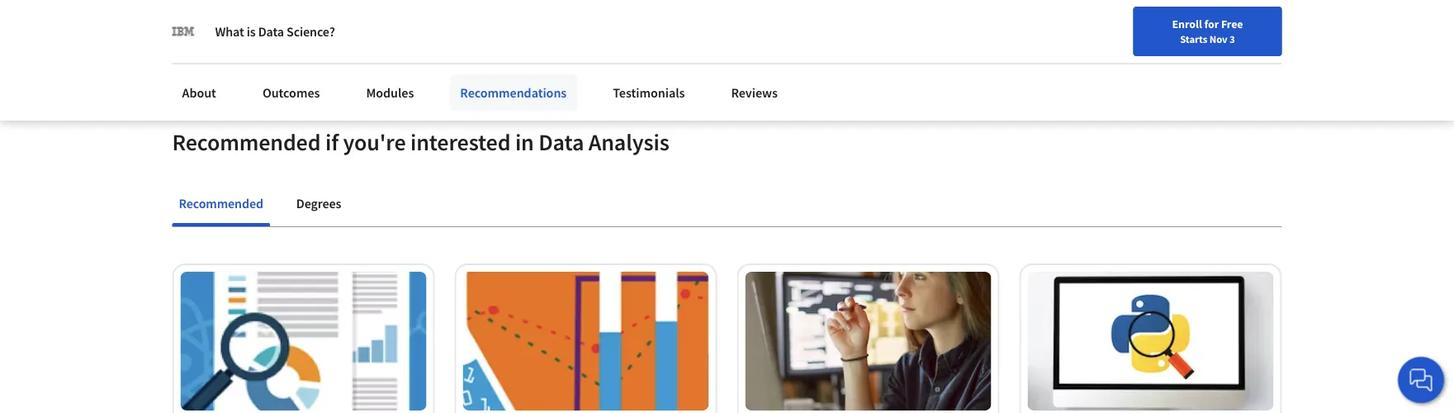 Task type: locate. For each thing, give the bounding box(es) containing it.
3
[[1230, 32, 1236, 45]]

data right is
[[258, 23, 284, 40]]

what
[[215, 23, 244, 40]]

data
[[258, 23, 284, 40], [539, 128, 584, 157]]

outcomes
[[263, 84, 320, 101]]

degrees
[[296, 195, 341, 212]]

degrees button
[[290, 184, 348, 223]]

enroll for free starts nov 3
[[1173, 17, 1244, 45]]

recommended inside button
[[179, 195, 263, 212]]

show notifications image
[[1232, 21, 1251, 40]]

1 vertical spatial recommended
[[179, 195, 263, 212]]

None search field
[[235, 10, 632, 43]]

recommendations link
[[450, 74, 577, 111]]

data right in
[[539, 128, 584, 157]]

testimonials link
[[603, 74, 695, 111]]

recommendations
[[460, 84, 567, 101]]

reviews link
[[721, 74, 788, 111]]

1 vertical spatial data
[[539, 128, 584, 157]]

starts
[[1181, 32, 1208, 45]]

if
[[325, 128, 339, 157]]

1 horizontal spatial data
[[539, 128, 584, 157]]

science?
[[287, 23, 335, 40]]

0 vertical spatial recommended
[[172, 128, 321, 157]]

modules link
[[356, 74, 424, 111]]

0 horizontal spatial data
[[258, 23, 284, 40]]

interested
[[411, 128, 511, 157]]

for
[[1205, 17, 1219, 31]]

recommended
[[172, 128, 321, 157], [179, 195, 263, 212]]



Task type: describe. For each thing, give the bounding box(es) containing it.
modules
[[366, 84, 414, 101]]

recommended if you're interested in data analysis
[[172, 128, 670, 157]]

analysis
[[589, 128, 670, 157]]

recommendation tabs tab list
[[172, 184, 1282, 227]]

about link
[[172, 74, 226, 111]]

nov
[[1210, 32, 1228, 45]]

english
[[1138, 19, 1178, 35]]

testimonials
[[613, 84, 685, 101]]

is
[[247, 23, 256, 40]]

free
[[1222, 17, 1244, 31]]

0 vertical spatial data
[[258, 23, 284, 40]]

english button
[[1108, 0, 1208, 54]]

outcomes link
[[253, 74, 330, 111]]

what is data science?
[[215, 23, 335, 40]]

recommended for recommended
[[179, 195, 263, 212]]

reviews
[[731, 84, 778, 101]]

in
[[515, 128, 534, 157]]

recommended for recommended if you're interested in data analysis
[[172, 128, 321, 157]]

about
[[182, 84, 216, 101]]

ibm image
[[172, 20, 195, 43]]

recommended button
[[172, 184, 270, 223]]

chat with us image
[[1408, 367, 1435, 393]]

enroll
[[1173, 17, 1203, 31]]

you're
[[343, 128, 406, 157]]



Task type: vqa. For each thing, say whether or not it's contained in the screenshot.
'Enroll'
yes



